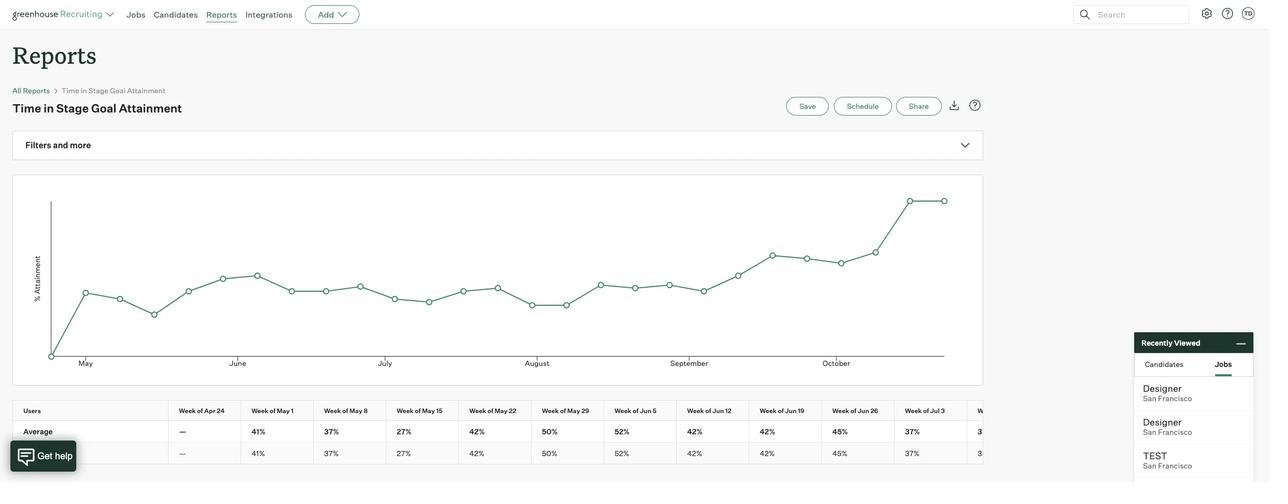Task type: describe. For each thing, give the bounding box(es) containing it.
1 horizontal spatial time
[[62, 86, 79, 95]]

week of jun 5
[[615, 407, 657, 415]]

row group containing average
[[13, 421, 1270, 443]]

week of may 29
[[542, 407, 589, 415]]

test san francisco
[[1144, 450, 1193, 471]]

0 horizontal spatial candidates
[[154, 9, 198, 20]]

may for 8
[[350, 407, 363, 415]]

of for 1
[[270, 407, 276, 415]]

8
[[364, 407, 368, 415]]

0 vertical spatial stage
[[89, 86, 108, 95]]

td
[[1245, 10, 1253, 17]]

save
[[800, 102, 816, 111]]

52% for average
[[615, 428, 630, 436]]

week of jun 5 column header
[[605, 401, 686, 421]]

test
[[1144, 450, 1168, 462]]

jun for 19
[[786, 407, 797, 415]]

1 francisco from the top
[[1159, 394, 1193, 404]]

of for 24
[[197, 407, 203, 415]]

greenhouse recruiting image
[[12, 8, 106, 21]]

grid containing average
[[13, 401, 1270, 465]]

average
[[23, 428, 53, 436]]

tuohy
[[48, 449, 69, 458]]

week of jul 3
[[905, 407, 945, 415]]

week of may 8 column header
[[314, 401, 395, 421]]

week of may 8
[[324, 407, 368, 415]]

50% for allison tuohy
[[542, 449, 558, 458]]

0 horizontal spatial jobs
[[127, 9, 146, 20]]

week of jul 3 column header
[[895, 401, 977, 421]]

users column header
[[13, 401, 177, 421]]

san inside test san francisco
[[1144, 462, 1157, 471]]

1 san from the top
[[1144, 394, 1157, 404]]

may for 15
[[422, 407, 435, 415]]

3
[[941, 407, 945, 415]]

of for 10
[[996, 407, 1002, 415]]

of for 3
[[924, 407, 930, 415]]

1 vertical spatial attainment
[[119, 101, 182, 115]]

50% for average
[[542, 428, 558, 436]]

1 vertical spatial jobs
[[1215, 360, 1233, 369]]

week of may 15 column header
[[387, 401, 468, 421]]

jun for 5
[[640, 407, 652, 415]]

— for allison tuohy
[[179, 449, 186, 458]]

jobs link
[[127, 9, 146, 20]]

xychart image
[[25, 175, 971, 383]]

faq image
[[969, 99, 982, 112]]

2 designer san francisco from the top
[[1144, 417, 1193, 437]]

week for week of may 22
[[470, 407, 486, 415]]

12
[[726, 407, 732, 415]]

of for 12
[[706, 407, 712, 415]]

schedule button
[[835, 97, 892, 116]]

week for week of may 15
[[397, 407, 414, 415]]

41% for allison tuohy
[[252, 449, 265, 458]]

may for 29
[[568, 407, 580, 415]]

week for week of jun 5
[[615, 407, 632, 415]]

35% for allison tuohy
[[978, 449, 993, 458]]

week for week of jun 19
[[760, 407, 777, 415]]

1 designer from the top
[[1144, 383, 1182, 394]]

week for week of jul 3
[[905, 407, 922, 415]]

1 designer san francisco from the top
[[1144, 383, 1193, 404]]

save and schedule this report to revisit it! element
[[787, 97, 835, 116]]

jul for 10
[[1003, 407, 1013, 415]]

22
[[509, 407, 517, 415]]

of for 19
[[778, 407, 784, 415]]

week for week of jun 26
[[833, 407, 850, 415]]

week of jul 10
[[978, 407, 1021, 415]]

52% for allison tuohy
[[615, 449, 630, 458]]

may for 22
[[495, 407, 508, 415]]

week of may 22 column header
[[459, 401, 541, 421]]

share button
[[896, 97, 942, 116]]

and
[[53, 140, 68, 151]]

week of may 15
[[397, 407, 443, 415]]

of for 22
[[488, 407, 494, 415]]

all reports
[[12, 86, 50, 95]]

2 designer from the top
[[1144, 417, 1182, 428]]

integrations link
[[246, 9, 293, 20]]

candidates link
[[154, 9, 198, 20]]

24
[[217, 407, 225, 415]]

27% for allison tuohy
[[397, 449, 411, 458]]

week of may 22
[[470, 407, 517, 415]]

filters and more
[[25, 140, 91, 151]]

29
[[582, 407, 589, 415]]

1 vertical spatial time in stage goal attainment
[[12, 101, 182, 115]]

0 vertical spatial reports
[[206, 9, 237, 20]]

week for week of may 8
[[324, 407, 341, 415]]

save button
[[787, 97, 829, 116]]

0 horizontal spatial in
[[44, 101, 54, 115]]

week of jun 26 column header
[[822, 401, 904, 421]]

41% for average
[[252, 428, 266, 436]]

all
[[12, 86, 21, 95]]

week of may 29 column header
[[532, 401, 613, 421]]



Task type: vqa. For each thing, say whether or not it's contained in the screenshot.
'All Reports'
yes



Task type: locate. For each thing, give the bounding box(es) containing it.
0 vertical spatial san
[[1144, 394, 1157, 404]]

1 vertical spatial row
[[13, 421, 1270, 443]]

candidates down recently viewed
[[1146, 360, 1184, 369]]

candidates
[[154, 9, 198, 20], [1146, 360, 1184, 369]]

week of jun 12 column header
[[677, 401, 759, 421]]

of left 10
[[996, 407, 1002, 415]]

week left 22
[[470, 407, 486, 415]]

1 jun from the left
[[640, 407, 652, 415]]

week for week of jun 12
[[688, 407, 704, 415]]

2 francisco from the top
[[1159, 428, 1193, 437]]

of left apr
[[197, 407, 203, 415]]

0 vertical spatial time in stage goal attainment
[[62, 86, 166, 95]]

1 vertical spatial goal
[[91, 101, 117, 115]]

of
[[197, 407, 203, 415], [270, 407, 276, 415], [342, 407, 348, 415], [415, 407, 421, 415], [488, 407, 494, 415], [560, 407, 566, 415], [633, 407, 639, 415], [706, 407, 712, 415], [778, 407, 784, 415], [851, 407, 857, 415], [924, 407, 930, 415], [996, 407, 1002, 415]]

of left 19
[[778, 407, 784, 415]]

recently viewed
[[1142, 339, 1201, 347]]

2 of from the left
[[270, 407, 276, 415]]

0 vertical spatial attainment
[[127, 86, 166, 95]]

share
[[909, 102, 929, 111]]

26
[[871, 407, 879, 415]]

3 of from the left
[[342, 407, 348, 415]]

of inside "column header"
[[488, 407, 494, 415]]

1 vertical spatial stage
[[56, 101, 89, 115]]

11 of from the left
[[924, 407, 930, 415]]

0 vertical spatial designer
[[1144, 383, 1182, 394]]

1 vertical spatial 35%
[[978, 449, 993, 458]]

15
[[436, 407, 443, 415]]

1 52% from the top
[[615, 428, 630, 436]]

allison
[[23, 449, 47, 458]]

1 horizontal spatial candidates
[[1146, 360, 1184, 369]]

td button
[[1241, 5, 1257, 22]]

grid
[[13, 401, 1270, 465]]

jobs
[[127, 9, 146, 20], [1215, 360, 1233, 369]]

week of jun 19 column header
[[750, 401, 831, 421]]

jul left 3
[[931, 407, 940, 415]]

week left apr
[[179, 407, 196, 415]]

may left 22
[[495, 407, 508, 415]]

3 may from the left
[[422, 407, 435, 415]]

jun
[[640, 407, 652, 415], [713, 407, 724, 415], [786, 407, 797, 415], [858, 407, 870, 415]]

1 45% from the top
[[833, 428, 848, 436]]

of left 1
[[270, 407, 276, 415]]

0 vertical spatial 27%
[[397, 428, 412, 436]]

of for 5
[[633, 407, 639, 415]]

1 vertical spatial time
[[12, 101, 41, 115]]

2 jun from the left
[[713, 407, 724, 415]]

row group down the week of jun 5 column header
[[13, 421, 1270, 443]]

1 horizontal spatial jul
[[1003, 407, 1013, 415]]

filters
[[25, 140, 51, 151]]

2 50% from the top
[[542, 449, 558, 458]]

attainment
[[127, 86, 166, 95], [119, 101, 182, 115]]

designer san francisco
[[1144, 383, 1193, 404], [1144, 417, 1193, 437]]

6 of from the left
[[560, 407, 566, 415]]

3 week from the left
[[324, 407, 341, 415]]

2 week from the left
[[252, 407, 269, 415]]

tab list containing candidates
[[1135, 354, 1254, 377]]

week
[[179, 407, 196, 415], [252, 407, 269, 415], [324, 407, 341, 415], [397, 407, 414, 415], [470, 407, 486, 415], [542, 407, 559, 415], [615, 407, 632, 415], [688, 407, 704, 415], [760, 407, 777, 415], [833, 407, 850, 415], [905, 407, 922, 415], [978, 407, 995, 415]]

reports down greenhouse recruiting image
[[12, 39, 97, 70]]

0 vertical spatial goal
[[110, 86, 126, 95]]

1 week from the left
[[179, 407, 196, 415]]

configure image
[[1201, 7, 1214, 20]]

1
[[291, 407, 294, 415]]

2 — from the top
[[179, 449, 186, 458]]

add button
[[305, 5, 360, 24]]

42%
[[470, 428, 485, 436], [688, 428, 703, 436], [760, 428, 776, 436], [470, 449, 485, 458], [688, 449, 703, 458], [760, 449, 775, 458]]

jun for 12
[[713, 407, 724, 415]]

stage
[[89, 86, 108, 95], [56, 101, 89, 115]]

41%
[[252, 428, 266, 436], [252, 449, 265, 458]]

week for week of may 29
[[542, 407, 559, 415]]

0 vertical spatial 35%
[[978, 428, 993, 436]]

francisco
[[1159, 394, 1193, 404], [1159, 428, 1193, 437], [1159, 462, 1193, 471]]

may left 8 at the left bottom of the page
[[350, 407, 363, 415]]

1 vertical spatial candidates
[[1146, 360, 1184, 369]]

download image
[[949, 99, 961, 112]]

35% for average
[[978, 428, 993, 436]]

1 vertical spatial 45%
[[833, 449, 848, 458]]

9 week from the left
[[760, 407, 777, 415]]

designer up test
[[1144, 417, 1182, 428]]

0 vertical spatial 45%
[[833, 428, 848, 436]]

0 vertical spatial francisco
[[1159, 394, 1193, 404]]

45%
[[833, 428, 848, 436], [833, 449, 848, 458]]

more
[[70, 140, 91, 151]]

of inside column header
[[706, 407, 712, 415]]

1 50% from the top
[[542, 428, 558, 436]]

td button
[[1243, 7, 1255, 20]]

7 of from the left
[[633, 407, 639, 415]]

of left 29
[[560, 407, 566, 415]]

5 may from the left
[[568, 407, 580, 415]]

9 of from the left
[[778, 407, 784, 415]]

jul inside column header
[[931, 407, 940, 415]]

week of may 1 column header
[[241, 401, 323, 421]]

week for week of apr 24
[[179, 407, 196, 415]]

1 vertical spatial designer san francisco
[[1144, 417, 1193, 437]]

3 jun from the left
[[786, 407, 797, 415]]

week for week of may 1
[[252, 407, 269, 415]]

schedule
[[848, 102, 879, 111]]

of left 26
[[851, 407, 857, 415]]

reports right candidates 'link'
[[206, 9, 237, 20]]

week of jun 26
[[833, 407, 879, 415]]

27% for average
[[397, 428, 412, 436]]

1 vertical spatial 27%
[[397, 449, 411, 458]]

week left 12
[[688, 407, 704, 415]]

reports right all
[[23, 86, 50, 95]]

week inside column header
[[688, 407, 704, 415]]

1 35% from the top
[[978, 428, 993, 436]]

3 francisco from the top
[[1159, 462, 1193, 471]]

35%
[[978, 428, 993, 436], [978, 449, 993, 458]]

may for 1
[[277, 407, 290, 415]]

0 vertical spatial row
[[13, 401, 1270, 421]]

of left 15
[[415, 407, 421, 415]]

1 vertical spatial —
[[179, 449, 186, 458]]

2 san from the top
[[1144, 428, 1157, 437]]

2 vertical spatial reports
[[23, 86, 50, 95]]

week of may 1
[[252, 407, 294, 415]]

2 row from the top
[[13, 421, 1270, 443]]

designer san francisco up test
[[1144, 417, 1193, 437]]

45% for allison tuohy
[[833, 449, 848, 458]]

jul
[[931, 407, 940, 415], [1003, 407, 1013, 415]]

jun inside column header
[[713, 407, 724, 415]]

19
[[798, 407, 805, 415]]

2 may from the left
[[350, 407, 363, 415]]

jun left 12
[[713, 407, 724, 415]]

1 vertical spatial 50%
[[542, 449, 558, 458]]

2 row group from the top
[[13, 443, 1270, 465]]

row
[[13, 401, 1270, 421], [13, 421, 1270, 443], [13, 443, 1270, 465]]

row containing average
[[13, 421, 1270, 443]]

0 vertical spatial candidates
[[154, 9, 198, 20]]

12 of from the left
[[996, 407, 1002, 415]]

of for 8
[[342, 407, 348, 415]]

jun left 5
[[640, 407, 652, 415]]

week of apr 24
[[179, 407, 225, 415]]

11 week from the left
[[905, 407, 922, 415]]

1 row group from the top
[[13, 421, 1270, 443]]

time in stage goal attainment link
[[62, 86, 166, 95]]

week left 8 at the left bottom of the page
[[324, 407, 341, 415]]

12 week from the left
[[978, 407, 995, 415]]

8 of from the left
[[706, 407, 712, 415]]

45% for average
[[833, 428, 848, 436]]

2 jul from the left
[[1003, 407, 1013, 415]]

0 vertical spatial time
[[62, 86, 79, 95]]

10 of from the left
[[851, 407, 857, 415]]

0 vertical spatial in
[[81, 86, 87, 95]]

of left 5
[[633, 407, 639, 415]]

may left 29
[[568, 407, 580, 415]]

2 45% from the top
[[833, 449, 848, 458]]

of for 15
[[415, 407, 421, 415]]

candidates inside tab list
[[1146, 360, 1184, 369]]

2 vertical spatial francisco
[[1159, 462, 1193, 471]]

jun left 26
[[858, 407, 870, 415]]

10 week from the left
[[833, 407, 850, 415]]

may left 1
[[277, 407, 290, 415]]

row group down week of jun 5
[[13, 443, 1270, 465]]

week left 29
[[542, 407, 559, 415]]

4 may from the left
[[495, 407, 508, 415]]

5 of from the left
[[488, 407, 494, 415]]

0 horizontal spatial time
[[12, 101, 41, 115]]

1 41% from the top
[[252, 428, 266, 436]]

2 vertical spatial san
[[1144, 462, 1157, 471]]

37%
[[324, 428, 339, 436], [905, 428, 920, 436], [324, 449, 339, 458], [905, 449, 920, 458]]

week left 3
[[905, 407, 922, 415]]

viewed
[[1175, 339, 1201, 347]]

week inside "column header"
[[470, 407, 486, 415]]

users
[[23, 407, 41, 415]]

1 of from the left
[[197, 407, 203, 415]]

week for week of jul 10
[[978, 407, 995, 415]]

4 week from the left
[[397, 407, 414, 415]]

may inside "column header"
[[495, 407, 508, 415]]

2 27% from the top
[[397, 449, 411, 458]]

candidates right the jobs link
[[154, 9, 198, 20]]

7 week from the left
[[615, 407, 632, 415]]

row group
[[13, 421, 1270, 443], [13, 443, 1270, 465]]

week left 1
[[252, 407, 269, 415]]

4 jun from the left
[[858, 407, 870, 415]]

jun left 19
[[786, 407, 797, 415]]

50%
[[542, 428, 558, 436], [542, 449, 558, 458]]

2 vertical spatial row
[[13, 443, 1270, 465]]

2 52% from the top
[[615, 449, 630, 458]]

1 vertical spatial san
[[1144, 428, 1157, 437]]

week left 26
[[833, 407, 850, 415]]

reports
[[206, 9, 237, 20], [12, 39, 97, 70], [23, 86, 50, 95]]

1 vertical spatial designer
[[1144, 417, 1182, 428]]

1 vertical spatial in
[[44, 101, 54, 115]]

integrations
[[246, 9, 293, 20]]

3 row from the top
[[13, 443, 1270, 465]]

0 vertical spatial jobs
[[127, 9, 146, 20]]

4 of from the left
[[415, 407, 421, 415]]

—
[[179, 428, 186, 436], [179, 449, 186, 458]]

time right all reports link
[[62, 86, 79, 95]]

time
[[62, 86, 79, 95], [12, 101, 41, 115]]

2 41% from the top
[[252, 449, 265, 458]]

1 27% from the top
[[397, 428, 412, 436]]

time in stage goal attainment
[[62, 86, 166, 95], [12, 101, 182, 115]]

week of apr 24 column header
[[169, 401, 250, 421]]

1 vertical spatial francisco
[[1159, 428, 1193, 437]]

52%
[[615, 428, 630, 436], [615, 449, 630, 458]]

week left 19
[[760, 407, 777, 415]]

1 jul from the left
[[931, 407, 940, 415]]

may
[[277, 407, 290, 415], [350, 407, 363, 415], [422, 407, 435, 415], [495, 407, 508, 415], [568, 407, 580, 415]]

1 vertical spatial 41%
[[252, 449, 265, 458]]

1 — from the top
[[179, 428, 186, 436]]

designer down recently
[[1144, 383, 1182, 394]]

apr
[[204, 407, 216, 415]]

5 week from the left
[[470, 407, 486, 415]]

1 horizontal spatial in
[[81, 86, 87, 95]]

jul left 10
[[1003, 407, 1013, 415]]

of left 12
[[706, 407, 712, 415]]

francisco inside test san francisco
[[1159, 462, 1193, 471]]

week left 15
[[397, 407, 414, 415]]

— for average
[[179, 428, 186, 436]]

may left 15
[[422, 407, 435, 415]]

add
[[318, 9, 334, 20]]

week of jun 12
[[688, 407, 732, 415]]

recently
[[1142, 339, 1173, 347]]

10
[[1014, 407, 1021, 415]]

0 vertical spatial 50%
[[542, 428, 558, 436]]

8 week from the left
[[688, 407, 704, 415]]

of left 22
[[488, 407, 494, 415]]

1 horizontal spatial jobs
[[1215, 360, 1233, 369]]

row group containing allison tuohy
[[13, 443, 1270, 465]]

in
[[81, 86, 87, 95], [44, 101, 54, 115]]

27%
[[397, 428, 412, 436], [397, 449, 411, 458]]

0 horizontal spatial jul
[[931, 407, 940, 415]]

5
[[653, 407, 657, 415]]

0 vertical spatial —
[[179, 428, 186, 436]]

6 week from the left
[[542, 407, 559, 415]]

week left 5
[[615, 407, 632, 415]]

reports link
[[206, 9, 237, 20]]

time down all reports
[[12, 101, 41, 115]]

0 vertical spatial 41%
[[252, 428, 266, 436]]

jul for 3
[[931, 407, 940, 415]]

designer san francisco down recently viewed
[[1144, 383, 1193, 404]]

jun for 26
[[858, 407, 870, 415]]

Search text field
[[1096, 7, 1180, 22]]

2 35% from the top
[[978, 449, 993, 458]]

of left 3
[[924, 407, 930, 415]]

1 row from the top
[[13, 401, 1270, 421]]

tab list
[[1135, 354, 1254, 377]]

row containing users
[[13, 401, 1270, 421]]

0 vertical spatial designer san francisco
[[1144, 383, 1193, 404]]

row containing allison tuohy
[[13, 443, 1270, 465]]

week left 10
[[978, 407, 995, 415]]

of for 29
[[560, 407, 566, 415]]

allison tuohy
[[23, 449, 69, 458]]

1 may from the left
[[277, 407, 290, 415]]

1 vertical spatial reports
[[12, 39, 97, 70]]

san
[[1144, 394, 1157, 404], [1144, 428, 1157, 437], [1144, 462, 1157, 471]]

1 vertical spatial 52%
[[615, 449, 630, 458]]

of for 26
[[851, 407, 857, 415]]

of left 8 at the left bottom of the page
[[342, 407, 348, 415]]

0 vertical spatial 52%
[[615, 428, 630, 436]]

all reports link
[[12, 86, 50, 95]]

designer
[[1144, 383, 1182, 394], [1144, 417, 1182, 428]]

goal
[[110, 86, 126, 95], [91, 101, 117, 115]]

3 san from the top
[[1144, 462, 1157, 471]]

week of jun 19
[[760, 407, 805, 415]]



